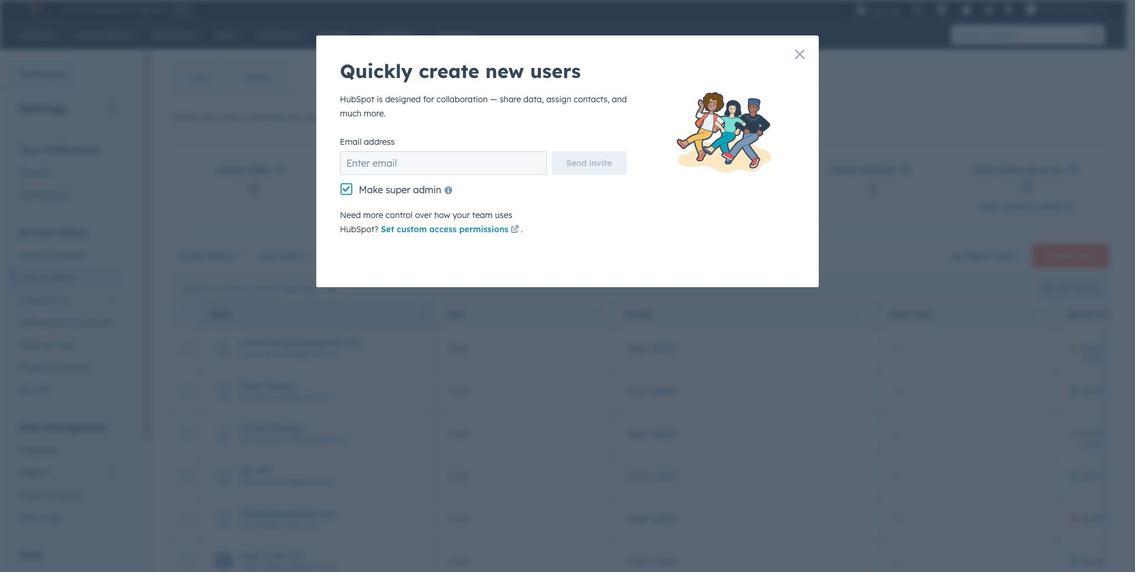 Task type: vqa. For each thing, say whether or not it's contained in the screenshot.
1 to the right
no



Task type: locate. For each thing, give the bounding box(es) containing it.
1 press to sort. image from the left
[[599, 310, 604, 318]]

data management element
[[12, 421, 124, 529]]

press to sort. image
[[599, 310, 604, 318], [1043, 310, 1047, 318]]

1 horizontal spatial link opens in a new window image
[[1066, 203, 1074, 212]]

0 horizontal spatial link opens in a new window image
[[511, 226, 519, 235]]

Search HubSpot search field
[[952, 25, 1085, 45]]

ascending sort. press to sort descending. image
[[421, 310, 426, 318]]

press to sort. image
[[865, 310, 869, 318]]

link opens in a new window image
[[1066, 203, 1074, 212], [511, 224, 519, 238]]

0 horizontal spatial press to sort. image
[[599, 310, 604, 318]]

dialog
[[316, 35, 819, 287]]

account setup element
[[12, 226, 124, 402]]

1 horizontal spatial press to sort. image
[[1043, 310, 1047, 318]]

2 press to sort. element from the left
[[865, 310, 869, 320]]

close image
[[796, 50, 805, 59]]

0 horizontal spatial press to sort. element
[[599, 310, 604, 320]]

1 vertical spatial link opens in a new window image
[[511, 224, 519, 238]]

link opens in a new window image
[[1066, 201, 1074, 215], [511, 226, 519, 235]]

navigation
[[172, 63, 287, 92]]

2 horizontal spatial press to sort. element
[[1043, 310, 1047, 320]]

marketplaces image
[[937, 5, 947, 16]]

menu
[[850, 0, 1113, 19]]

press to sort. element
[[599, 310, 604, 320], [865, 310, 869, 320], [1043, 310, 1047, 320]]

0 vertical spatial link opens in a new window image
[[1066, 203, 1074, 212]]

0 vertical spatial link opens in a new window image
[[1066, 201, 1074, 215]]

1 horizontal spatial press to sort. element
[[865, 310, 869, 320]]



Task type: describe. For each thing, give the bounding box(es) containing it.
0 horizontal spatial link opens in a new window image
[[511, 224, 519, 238]]

1 press to sort. element from the left
[[599, 310, 604, 320]]

ascending sort. press to sort descending. element
[[421, 310, 426, 320]]

1 vertical spatial link opens in a new window image
[[511, 226, 519, 235]]

1 horizontal spatial link opens in a new window image
[[1066, 201, 1074, 215]]

Enter email email field
[[340, 151, 547, 175]]

your preferences element
[[12, 143, 124, 206]]

Search name or email address search field
[[175, 278, 347, 299]]

2 press to sort. image from the left
[[1043, 310, 1047, 318]]

3 press to sort. element from the left
[[1043, 310, 1047, 320]]

jer mill image
[[1026, 4, 1037, 15]]



